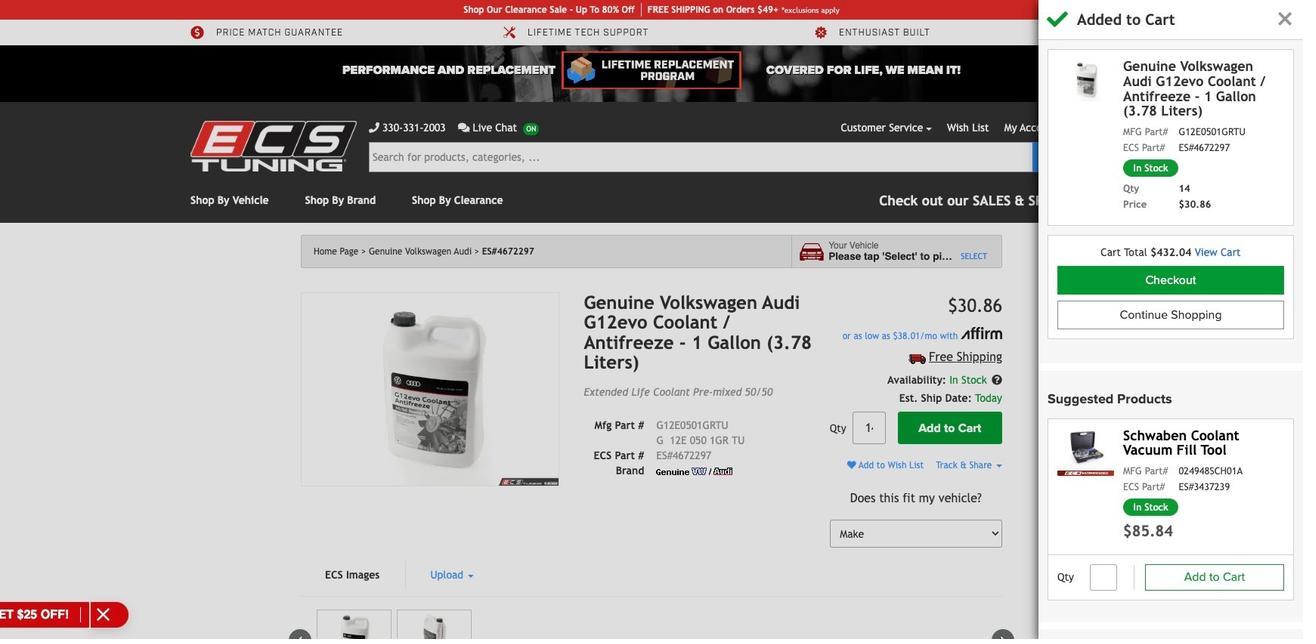 Task type: vqa. For each thing, say whether or not it's contained in the screenshot.
Guidelines
no



Task type: locate. For each thing, give the bounding box(es) containing it.
es#4672297 - g12e0501grtu - genuine volkswagen audi g12evo coolant / antifreeze - 1 gallon (3.78 liters) - extended life coolant pre-mixed 50/50 - genuine volkswagen audi - audi volkswagen image
[[301, 293, 560, 487], [317, 610, 392, 640], [397, 610, 472, 640]]

dialog
[[0, 0, 1303, 640]]

genuine volkswagen audi image
[[657, 468, 733, 475]]

ecs tuning recommends this product. image
[[1058, 471, 1114, 477]]

phone image
[[369, 122, 380, 133]]

None text field
[[853, 412, 886, 445]]

schwaben coolant vacuum fill tool image
[[1058, 428, 1114, 471]]

free shipping image
[[909, 354, 926, 364]]

ecs tuning image
[[191, 121, 357, 172]]

None number field
[[1090, 564, 1117, 591]]



Task type: describe. For each thing, give the bounding box(es) containing it.
lifetime replacement program banner image
[[562, 51, 742, 89]]

comments image
[[458, 122, 470, 133]]

check image
[[1047, 9, 1068, 30]]

heart image
[[847, 461, 856, 470]]

search image
[[1048, 149, 1062, 163]]

or as low as $/mo with 
			 - affirm financing (opens in modal) element
[[830, 331, 1003, 344]]

question circle image
[[992, 375, 1003, 386]]

genuine volkswagen audi g12evo coolant / antifreeze - 1 gallon (3.78 liters) image
[[1058, 59, 1114, 102]]



